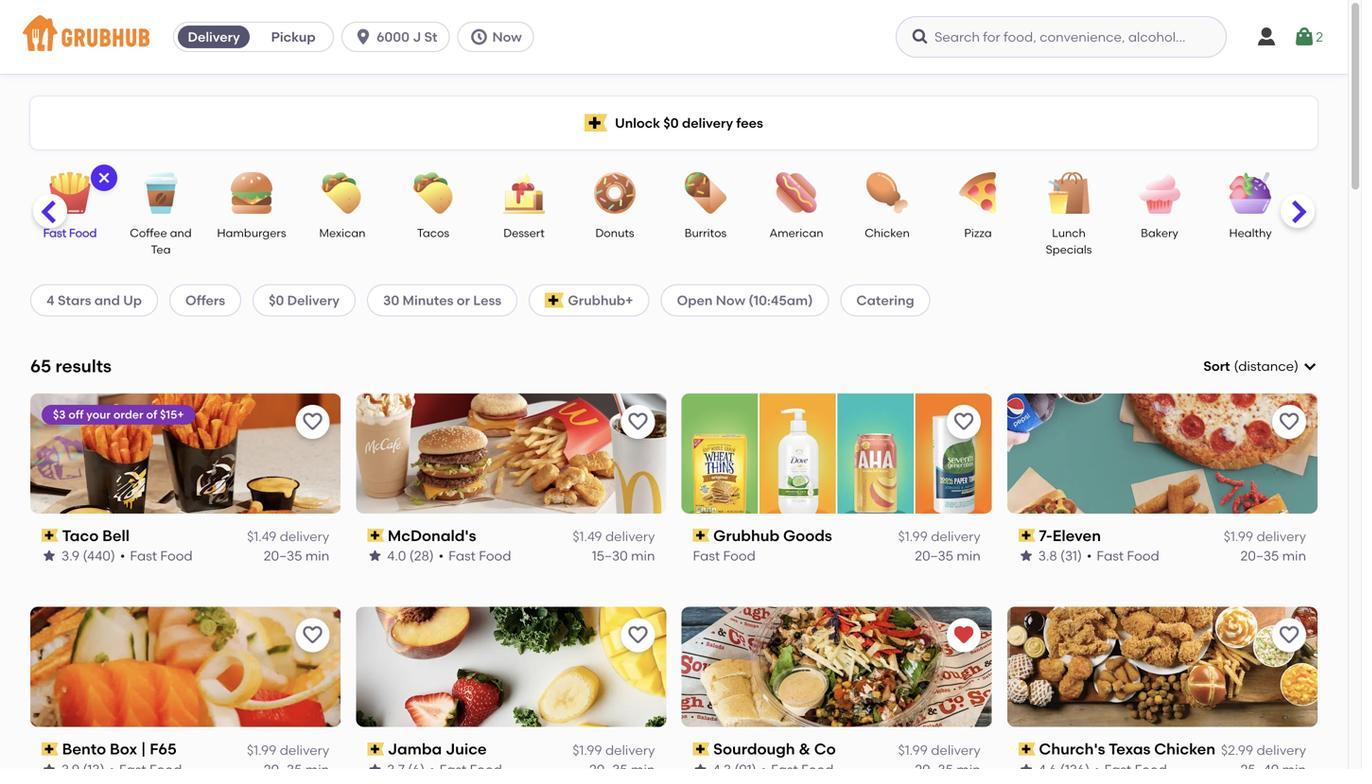 Task type: describe. For each thing, give the bounding box(es) containing it.
mcdonald's logo image
[[356, 393, 666, 514]]

up
[[123, 292, 142, 308]]

grubhub goods logo image
[[682, 393, 992, 514]]

delivery for 7-eleven
[[1257, 529, 1307, 545]]

taco
[[62, 526, 99, 545]]

• fast food for taco bell
[[120, 548, 193, 564]]

(31)
[[1061, 548, 1082, 564]]

15–30 min
[[592, 548, 655, 564]]

|
[[141, 740, 146, 759]]

catering
[[857, 292, 915, 308]]

j
[[413, 29, 421, 45]]

star icon image for mcdonald's
[[367, 548, 382, 563]]

1 vertical spatial and
[[94, 292, 120, 308]]

healthy
[[1230, 226, 1272, 240]]

specials
[[1046, 243, 1092, 256]]

juice
[[446, 740, 487, 759]]

min for taco
[[305, 548, 330, 564]]

bell
[[102, 526, 130, 545]]

• for 7-eleven
[[1087, 548, 1092, 564]]

$1.99 for sourdough & co
[[898, 742, 928, 758]]

save this restaurant image for mcdonald's
[[627, 410, 650, 433]]

jamba juice
[[388, 740, 487, 759]]

tacos
[[417, 226, 450, 240]]

min for grubhub
[[957, 548, 981, 564]]

$1.99 delivery for grubhub goods
[[898, 529, 981, 545]]

save this restaurant image for jamba juice
[[627, 624, 650, 647]]

food down fast food image
[[69, 226, 97, 240]]

$1.99 delivery for 7-eleven
[[1224, 529, 1307, 545]]

$1.49 delivery for mcdonald's
[[573, 529, 655, 545]]

now inside button
[[492, 29, 522, 45]]

grubhub plus flag logo image for unlock $0 delivery fees
[[585, 114, 608, 132]]

subscription pass image for jamba juice
[[367, 743, 384, 756]]

$0 delivery
[[269, 292, 340, 308]]

2 min from the left
[[631, 548, 655, 564]]

lunch specials
[[1046, 226, 1092, 256]]

eleven
[[1053, 526, 1101, 545]]

$1.49 for mcdonald's
[[573, 529, 602, 545]]

save this restaurant button for jamba juice
[[621, 619, 655, 653]]

15–30
[[592, 548, 628, 564]]

taco bell logo image
[[30, 393, 341, 514]]

fees
[[737, 115, 763, 131]]

fast for 7-eleven
[[1097, 548, 1124, 564]]

f65
[[150, 740, 177, 759]]

now button
[[457, 22, 542, 52]]

(28)
[[409, 548, 434, 564]]

bento
[[62, 740, 106, 759]]

coffee
[[130, 226, 167, 240]]

6000 j st button
[[342, 22, 457, 52]]

$1.49 delivery for taco bell
[[247, 529, 330, 545]]

$1.99 for grubhub goods
[[898, 529, 928, 545]]

delivery for taco bell
[[280, 529, 330, 545]]

bento box | f65 logo image
[[30, 607, 341, 727]]

65
[[30, 356, 51, 377]]

food for mcdonald's
[[479, 548, 511, 564]]

star icon image for sourdough & co
[[693, 762, 708, 769]]

• for taco bell
[[120, 548, 125, 564]]

tea
[[151, 243, 171, 256]]

delivery for jamba juice
[[606, 742, 655, 758]]

lunch
[[1052, 226, 1086, 240]]

20–35 for taco bell
[[264, 548, 302, 564]]

proceed to checkout
[[1119, 701, 1256, 717]]

(10:45am)
[[749, 292, 813, 308]]

bakery
[[1141, 226, 1179, 240]]

church's
[[1039, 740, 1106, 759]]

• for mcdonald's
[[439, 548, 444, 564]]

delivery button
[[174, 22, 254, 52]]

to
[[1176, 701, 1190, 717]]

30 minutes or less
[[383, 292, 502, 308]]

subscription pass image for 7-eleven
[[1019, 529, 1036, 542]]

2 button
[[1294, 20, 1324, 54]]

pizza
[[965, 226, 992, 240]]

hamburgers image
[[219, 172, 285, 214]]

saved restaurant button
[[947, 619, 981, 653]]

subscription pass image for mcdonald's
[[367, 529, 384, 542]]

save this restaurant image for grubhub goods
[[953, 410, 975, 433]]

$3 off your order of $15+
[[53, 408, 184, 421]]

65 results
[[30, 356, 112, 377]]

checkout
[[1193, 701, 1256, 717]]

)
[[1294, 358, 1299, 374]]

20–35 min for 7-eleven
[[1241, 548, 1307, 564]]

subscription pass image for grubhub goods
[[693, 529, 710, 542]]

star icon image for 7-eleven
[[1019, 548, 1034, 563]]

co
[[814, 740, 836, 759]]

sourdough
[[714, 740, 795, 759]]

american
[[770, 226, 824, 240]]

svg image inside now button
[[470, 27, 489, 46]]

donuts image
[[582, 172, 648, 214]]

4 stars and up
[[46, 292, 142, 308]]

stars
[[58, 292, 91, 308]]

20–35 for 7-eleven
[[1241, 548, 1279, 564]]

6000 j st
[[377, 29, 438, 45]]

&
[[799, 740, 811, 759]]

grubhub plus flag logo image for grubhub+
[[545, 293, 564, 308]]

fast down grubhub
[[693, 548, 720, 564]]

open now (10:45am)
[[677, 292, 813, 308]]

grubhub+
[[568, 292, 634, 308]]

tacos image
[[400, 172, 466, 214]]

$2.99
[[1221, 742, 1254, 758]]

save this restaurant button for bento box | f65
[[295, 619, 330, 653]]

results
[[55, 356, 112, 377]]

pickup
[[271, 29, 316, 45]]

save this restaurant button for 7-eleven
[[1273, 405, 1307, 439]]

star icon image for taco bell
[[42, 548, 57, 563]]

mexican image
[[309, 172, 376, 214]]

lunch specials image
[[1036, 172, 1102, 214]]

food for 7-eleven
[[1127, 548, 1160, 564]]

3.9
[[62, 548, 80, 564]]

7-eleven logo image
[[1008, 393, 1318, 514]]

pickup button
[[254, 22, 333, 52]]

7-eleven
[[1039, 526, 1101, 545]]

min for 7-
[[1283, 548, 1307, 564]]

1 vertical spatial $0
[[269, 292, 284, 308]]

none field containing sort
[[1204, 357, 1318, 376]]

0 vertical spatial chicken
[[865, 226, 910, 240]]

sourdough & co
[[714, 740, 836, 759]]

jamba
[[388, 740, 442, 759]]

grubhub
[[714, 526, 780, 545]]



Task type: locate. For each thing, give the bounding box(es) containing it.
(440)
[[83, 548, 115, 564]]

$1.99 delivery
[[898, 529, 981, 545], [1224, 529, 1307, 545], [247, 742, 330, 758], [573, 742, 655, 758], [898, 742, 981, 758]]

minutes
[[403, 292, 454, 308]]

0 horizontal spatial $0
[[269, 292, 284, 308]]

subscription pass image
[[1019, 529, 1036, 542], [42, 743, 58, 756], [367, 743, 384, 756], [693, 743, 710, 756], [1019, 743, 1036, 756]]

2 horizontal spatial 20–35
[[1241, 548, 1279, 564]]

grubhub plus flag logo image
[[585, 114, 608, 132], [545, 293, 564, 308]]

3 20–35 from the left
[[1241, 548, 1279, 564]]

unlock
[[615, 115, 661, 131]]

2 save this restaurant image from the left
[[1278, 410, 1301, 433]]

offers
[[186, 292, 225, 308]]

0 vertical spatial fast food
[[43, 226, 97, 240]]

fast food down grubhub
[[693, 548, 756, 564]]

proceed
[[1119, 701, 1173, 717]]

0 horizontal spatial 20–35
[[264, 548, 302, 564]]

food for taco bell
[[160, 548, 193, 564]]

1 horizontal spatial 20–35 min
[[915, 548, 981, 564]]

delivery for grubhub goods
[[931, 529, 981, 545]]

save this restaurant button for church's texas chicken
[[1273, 619, 1307, 653]]

1 • from the left
[[120, 548, 125, 564]]

american image
[[764, 172, 830, 214]]

delivery for mcdonald's
[[606, 529, 655, 545]]

1 • fast food from the left
[[120, 548, 193, 564]]

min
[[305, 548, 330, 564], [631, 548, 655, 564], [957, 548, 981, 564], [1283, 548, 1307, 564]]

chicken down proceed to checkout button
[[1155, 740, 1216, 759]]

$0 right unlock
[[664, 115, 679, 131]]

delivery for church's texas chicken
[[1257, 742, 1307, 758]]

1 vertical spatial grubhub plus flag logo image
[[545, 293, 564, 308]]

jamba juice logo image
[[356, 607, 666, 727]]

1 subscription pass image from the left
[[42, 529, 58, 542]]

dessert image
[[491, 172, 557, 214]]

fast for taco bell
[[130, 548, 157, 564]]

subscription pass image left taco
[[42, 529, 58, 542]]

now right open
[[716, 292, 746, 308]]

burritos
[[685, 226, 727, 240]]

6000
[[377, 29, 410, 45]]

1 svg image from the left
[[1256, 26, 1278, 48]]

20–35 min for taco bell
[[264, 548, 330, 564]]

• fast food down bell on the bottom left of the page
[[120, 548, 193, 564]]

fast food down fast food image
[[43, 226, 97, 240]]

7-
[[1039, 526, 1053, 545]]

fast food image
[[37, 172, 103, 214]]

1 horizontal spatial •
[[439, 548, 444, 564]]

svg image
[[1256, 26, 1278, 48], [1294, 26, 1316, 48]]

0 vertical spatial grubhub plus flag logo image
[[585, 114, 608, 132]]

$2.99 delivery
[[1221, 742, 1307, 758]]

• fast food
[[120, 548, 193, 564], [439, 548, 511, 564], [1087, 548, 1160, 564]]

2 • fast food from the left
[[439, 548, 511, 564]]

subscription pass image for bento box | f65
[[42, 743, 58, 756]]

donuts
[[596, 226, 634, 240]]

of
[[146, 408, 157, 421]]

3 min from the left
[[957, 548, 981, 564]]

subscription pass image left jamba
[[367, 743, 384, 756]]

• right the (28)
[[439, 548, 444, 564]]

grubhub goods
[[714, 526, 832, 545]]

2 horizontal spatial subscription pass image
[[693, 529, 710, 542]]

save this restaurant button
[[295, 405, 330, 439], [621, 405, 655, 439], [947, 405, 981, 439], [1273, 405, 1307, 439], [295, 619, 330, 653], [621, 619, 655, 653], [1273, 619, 1307, 653]]

mcdonald's
[[388, 526, 476, 545]]

1 vertical spatial delivery
[[287, 292, 340, 308]]

church's texas chicken logo image
[[1008, 607, 1318, 727]]

main navigation navigation
[[0, 0, 1348, 74]]

1 horizontal spatial $0
[[664, 115, 679, 131]]

fast
[[43, 226, 66, 240], [130, 548, 157, 564], [449, 548, 476, 564], [693, 548, 720, 564], [1097, 548, 1124, 564]]

1 horizontal spatial fast food
[[693, 548, 756, 564]]

2 $1.49 from the left
[[573, 529, 602, 545]]

1 vertical spatial now
[[716, 292, 746, 308]]

1 vertical spatial fast food
[[693, 548, 756, 564]]

open
[[677, 292, 713, 308]]

• fast food down 'mcdonald's'
[[439, 548, 511, 564]]

$1.99 for jamba juice
[[573, 742, 602, 758]]

0 horizontal spatial svg image
[[1256, 26, 1278, 48]]

fast down fast food image
[[43, 226, 66, 240]]

• fast food down eleven
[[1087, 548, 1160, 564]]

star icon image for church's texas chicken
[[1019, 762, 1034, 769]]

chicken down chicken 'image'
[[865, 226, 910, 240]]

1 horizontal spatial • fast food
[[439, 548, 511, 564]]

1 20–35 min from the left
[[264, 548, 330, 564]]

taco bell
[[62, 526, 130, 545]]

3.9 (440)
[[62, 548, 115, 564]]

chicken image
[[854, 172, 921, 214]]

delivery left pickup button
[[188, 29, 240, 45]]

distance
[[1239, 358, 1294, 374]]

unlock $0 delivery fees
[[615, 115, 763, 131]]

3 • fast food from the left
[[1087, 548, 1160, 564]]

0 vertical spatial now
[[492, 29, 522, 45]]

subscription pass image
[[42, 529, 58, 542], [367, 529, 384, 542], [693, 529, 710, 542]]

save this restaurant image
[[301, 410, 324, 433], [1278, 410, 1301, 433]]

Search for food, convenience, alcohol... search field
[[896, 16, 1227, 58]]

fast food
[[43, 226, 97, 240], [693, 548, 756, 564]]

$1.49 for taco bell
[[247, 529, 277, 545]]

4 min from the left
[[1283, 548, 1307, 564]]

subscription pass image left 'mcdonald's'
[[367, 529, 384, 542]]

subscription pass image for church's texas chicken
[[1019, 743, 1036, 756]]

coffee and tea
[[130, 226, 192, 256]]

now
[[492, 29, 522, 45], [716, 292, 746, 308]]

star icon image for bento box | f65
[[42, 762, 57, 769]]

delivery inside button
[[188, 29, 240, 45]]

goods
[[783, 526, 832, 545]]

$0
[[664, 115, 679, 131], [269, 292, 284, 308]]

3 20–35 min from the left
[[1241, 548, 1307, 564]]

hamburgers
[[217, 226, 286, 240]]

star icon image
[[42, 548, 57, 563], [367, 548, 382, 563], [1019, 548, 1034, 563], [42, 762, 57, 769], [367, 762, 382, 769], [693, 762, 708, 769], [1019, 762, 1034, 769]]

20–35
[[264, 548, 302, 564], [915, 548, 954, 564], [1241, 548, 1279, 564]]

sort ( distance )
[[1204, 358, 1299, 374]]

1 horizontal spatial grubhub plus flag logo image
[[585, 114, 608, 132]]

None field
[[1204, 357, 1318, 376]]

0 horizontal spatial • fast food
[[120, 548, 193, 564]]

2 subscription pass image from the left
[[367, 529, 384, 542]]

0 vertical spatial $0
[[664, 115, 679, 131]]

bakery image
[[1127, 172, 1193, 214]]

healthy image
[[1218, 172, 1284, 214]]

0 horizontal spatial subscription pass image
[[42, 529, 58, 542]]

1 horizontal spatial svg image
[[1294, 26, 1316, 48]]

• fast food for 7-eleven
[[1087, 548, 1160, 564]]

delivery for bento box | f65
[[280, 742, 330, 758]]

star icon image for jamba juice
[[367, 762, 382, 769]]

$1.49 delivery
[[247, 529, 330, 545], [573, 529, 655, 545]]

$1.49
[[247, 529, 277, 545], [573, 529, 602, 545]]

1 horizontal spatial chicken
[[1155, 740, 1216, 759]]

food right (31)
[[1127, 548, 1160, 564]]

2 svg image from the left
[[1294, 26, 1316, 48]]

pizza image
[[945, 172, 1011, 214]]

0 horizontal spatial 20–35 min
[[264, 548, 330, 564]]

bento box | f65
[[62, 740, 177, 759]]

2 20–35 from the left
[[915, 548, 954, 564]]

1 horizontal spatial $1.49 delivery
[[573, 529, 655, 545]]

off
[[68, 408, 84, 421]]

$1.99 for bento box | f65
[[247, 742, 277, 758]]

delivery
[[188, 29, 240, 45], [287, 292, 340, 308]]

•
[[120, 548, 125, 564], [439, 548, 444, 564], [1087, 548, 1092, 564]]

$0 right offers
[[269, 292, 284, 308]]

1 horizontal spatial delivery
[[287, 292, 340, 308]]

3.8 (31)
[[1039, 548, 1082, 564]]

grubhub plus flag logo image left unlock
[[585, 114, 608, 132]]

svg image
[[354, 27, 373, 46], [470, 27, 489, 46], [911, 27, 930, 46], [97, 170, 112, 185], [1303, 359, 1318, 374]]

0 horizontal spatial •
[[120, 548, 125, 564]]

1 min from the left
[[305, 548, 330, 564]]

4
[[46, 292, 55, 308]]

0 vertical spatial delivery
[[188, 29, 240, 45]]

saved restaurant image
[[953, 624, 975, 647]]

order
[[113, 408, 143, 421]]

(
[[1234, 358, 1239, 374]]

1 horizontal spatial now
[[716, 292, 746, 308]]

0 horizontal spatial now
[[492, 29, 522, 45]]

1 horizontal spatial 20–35
[[915, 548, 954, 564]]

coffee and tea image
[[128, 172, 194, 214]]

and up tea in the left of the page
[[170, 226, 192, 240]]

2 horizontal spatial •
[[1087, 548, 1092, 564]]

subscription pass image for taco bell
[[42, 529, 58, 542]]

burritos image
[[673, 172, 739, 214]]

sourdough & co  logo image
[[682, 607, 992, 727]]

1 $1.49 delivery from the left
[[247, 529, 330, 545]]

1 horizontal spatial and
[[170, 226, 192, 240]]

0 horizontal spatial delivery
[[188, 29, 240, 45]]

texas
[[1109, 740, 1151, 759]]

box
[[110, 740, 137, 759]]

4.0
[[387, 548, 406, 564]]

delivery
[[682, 115, 733, 131], [280, 529, 330, 545], [606, 529, 655, 545], [931, 529, 981, 545], [1257, 529, 1307, 545], [280, 742, 330, 758], [606, 742, 655, 758], [931, 742, 981, 758], [1257, 742, 1307, 758]]

save this restaurant button for mcdonald's
[[621, 405, 655, 439]]

$1.99 delivery for bento box | f65
[[247, 742, 330, 758]]

subscription pass image for sourdough & co
[[693, 743, 710, 756]]

food right (440)
[[160, 548, 193, 564]]

st
[[424, 29, 438, 45]]

grubhub plus flag logo image left grubhub+
[[545, 293, 564, 308]]

0 horizontal spatial $1.49 delivery
[[247, 529, 330, 545]]

food right the (28)
[[479, 548, 511, 564]]

3 subscription pass image from the left
[[693, 529, 710, 542]]

subscription pass image left church's
[[1019, 743, 1036, 756]]

2 $1.49 delivery from the left
[[573, 529, 655, 545]]

• down bell on the bottom left of the page
[[120, 548, 125, 564]]

save this restaurant image
[[627, 410, 650, 433], [953, 410, 975, 433], [301, 624, 324, 647], [627, 624, 650, 647], [1278, 624, 1301, 647]]

0 horizontal spatial fast food
[[43, 226, 97, 240]]

1 horizontal spatial subscription pass image
[[367, 529, 384, 542]]

proceed to checkout button
[[1061, 692, 1314, 726]]

church's texas chicken
[[1039, 740, 1216, 759]]

1 20–35 from the left
[[264, 548, 302, 564]]

0 horizontal spatial $1.49
[[247, 529, 277, 545]]

sort
[[1204, 358, 1230, 374]]

and left up
[[94, 292, 120, 308]]

0 horizontal spatial chicken
[[865, 226, 910, 240]]

fast down 'mcdonald's'
[[449, 548, 476, 564]]

3 • from the left
[[1087, 548, 1092, 564]]

2 horizontal spatial • fast food
[[1087, 548, 1160, 564]]

save this restaurant image for bento box | f65
[[301, 624, 324, 647]]

$15+
[[160, 408, 184, 421]]

subscription pass image left bento on the left bottom of page
[[42, 743, 58, 756]]

fast for mcdonald's
[[449, 548, 476, 564]]

and inside coffee and tea
[[170, 226, 192, 240]]

food
[[69, 226, 97, 240], [160, 548, 193, 564], [479, 548, 511, 564], [723, 548, 756, 564], [1127, 548, 1160, 564]]

save this restaurant button for grubhub goods
[[947, 405, 981, 439]]

save this restaurant image for church's texas chicken
[[1278, 624, 1301, 647]]

food down grubhub
[[723, 548, 756, 564]]

30
[[383, 292, 399, 308]]

• right (31)
[[1087, 548, 1092, 564]]

svg image inside the 6000 j st button
[[354, 27, 373, 46]]

dessert
[[504, 226, 545, 240]]

1 save this restaurant image from the left
[[301, 410, 324, 433]]

$3
[[53, 408, 66, 421]]

$1.99 for 7-eleven
[[1224, 529, 1254, 545]]

fast right (440)
[[130, 548, 157, 564]]

0 vertical spatial and
[[170, 226, 192, 240]]

20–35 min for grubhub goods
[[915, 548, 981, 564]]

subscription pass image left grubhub
[[693, 529, 710, 542]]

mexican
[[319, 226, 366, 240]]

2
[[1316, 29, 1324, 45]]

subscription pass image left sourdough
[[693, 743, 710, 756]]

0 horizontal spatial grubhub plus flag logo image
[[545, 293, 564, 308]]

0 horizontal spatial save this restaurant image
[[301, 410, 324, 433]]

$1.99 delivery for sourdough & co
[[898, 742, 981, 758]]

now right st
[[492, 29, 522, 45]]

svg image inside 2 button
[[1294, 26, 1316, 48]]

1 vertical spatial chicken
[[1155, 740, 1216, 759]]

2 20–35 min from the left
[[915, 548, 981, 564]]

fast right (31)
[[1097, 548, 1124, 564]]

delivery down mexican
[[287, 292, 340, 308]]

3.8
[[1039, 548, 1057, 564]]

subscription pass image left 7-
[[1019, 529, 1036, 542]]

1 horizontal spatial save this restaurant image
[[1278, 410, 1301, 433]]

$1.99 delivery for jamba juice
[[573, 742, 655, 758]]

1 $1.49 from the left
[[247, 529, 277, 545]]

or
[[457, 292, 470, 308]]

your
[[86, 408, 111, 421]]

• fast food for mcdonald's
[[439, 548, 511, 564]]

0 horizontal spatial and
[[94, 292, 120, 308]]

delivery for sourdough & co
[[931, 742, 981, 758]]

20–35 for grubhub goods
[[915, 548, 954, 564]]

2 horizontal spatial 20–35 min
[[1241, 548, 1307, 564]]

2 • from the left
[[439, 548, 444, 564]]

1 horizontal spatial $1.49
[[573, 529, 602, 545]]



Task type: vqa. For each thing, say whether or not it's contained in the screenshot.
Coffee And Tea
yes



